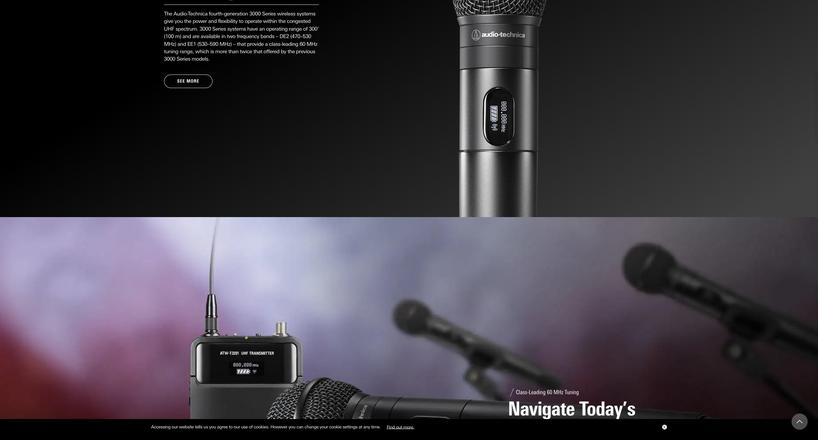 Task type: locate. For each thing, give the bounding box(es) containing it.
find out more. link
[[382, 422, 420, 432]]

1 horizontal spatial –
[[276, 33, 278, 39]]

change
[[305, 424, 319, 430]]

1 horizontal spatial mhz)
[[220, 41, 232, 47]]

the down the wireless
[[279, 18, 286, 24]]

of right the use
[[249, 424, 253, 430]]

that down the provide
[[254, 48, 262, 54]]

series up in at left
[[212, 26, 226, 32]]

1 vertical spatial that
[[254, 48, 262, 54]]

the down leading
[[288, 48, 295, 54]]

bands
[[261, 33, 275, 39]]

2 horizontal spatial you
[[289, 424, 296, 430]]

range
[[289, 26, 302, 32]]

systems
[[297, 11, 316, 17], [227, 26, 246, 32]]

0 vertical spatial systems
[[297, 11, 316, 17]]

time.
[[372, 424, 381, 430]]

in
[[222, 33, 226, 39]]

0 horizontal spatial to
[[229, 424, 233, 430]]

300'
[[309, 26, 319, 32]]

our
[[172, 424, 178, 430], [234, 424, 240, 430]]

–
[[276, 33, 278, 39], [233, 41, 236, 47]]

provide
[[247, 41, 264, 47]]

3000 up operate
[[250, 11, 261, 17]]

and
[[208, 18, 217, 24], [183, 33, 191, 39], [178, 41, 186, 47]]

operate
[[245, 18, 262, 24]]

power
[[193, 18, 207, 24]]

to down generation
[[239, 18, 244, 24]]

to right agree
[[229, 424, 233, 430]]

series up within
[[262, 11, 276, 17]]

1 vertical spatial and
[[183, 33, 191, 39]]

spectrum.
[[176, 26, 198, 32]]

0 vertical spatial of
[[303, 26, 308, 32]]

available
[[201, 33, 220, 39]]

our left website
[[172, 424, 178, 430]]

1 horizontal spatial to
[[239, 18, 244, 24]]

cookies.
[[254, 424, 270, 430]]

0 vertical spatial and
[[208, 18, 217, 24]]

1 our from the left
[[172, 424, 178, 430]]

0 horizontal spatial you
[[175, 18, 183, 24]]

settings
[[343, 424, 358, 430]]

2 horizontal spatial series
[[262, 11, 276, 17]]

0 vertical spatial –
[[276, 33, 278, 39]]

2 vertical spatial series
[[177, 56, 190, 62]]

us
[[204, 424, 208, 430]]

our left the use
[[234, 424, 240, 430]]

models.
[[192, 56, 210, 62]]

of left 300'
[[303, 26, 308, 32]]

more
[[187, 78, 199, 84]]

0 horizontal spatial of
[[249, 424, 253, 430]]

3000 up available
[[200, 26, 211, 32]]

1 horizontal spatial systems
[[297, 11, 316, 17]]

see
[[177, 78, 185, 84]]

– left de2
[[276, 33, 278, 39]]

systems up two
[[227, 26, 246, 32]]

1 horizontal spatial our
[[234, 424, 240, 430]]

series
[[262, 11, 276, 17], [212, 26, 226, 32], [177, 56, 190, 62]]

1 horizontal spatial series
[[212, 26, 226, 32]]

mhz)
[[164, 41, 176, 47], [220, 41, 232, 47]]

that up twice
[[237, 41, 246, 47]]

3000 down tuning
[[164, 56, 175, 62]]

you down the audio- on the top
[[175, 18, 183, 24]]

0 vertical spatial 3000
[[250, 11, 261, 17]]

you
[[175, 18, 183, 24], [209, 424, 216, 430], [289, 424, 296, 430]]

2 vertical spatial 3000
[[164, 56, 175, 62]]

and down "fourth-"
[[208, 18, 217, 24]]

tells
[[195, 424, 203, 430]]

of
[[303, 26, 308, 32], [249, 424, 253, 430]]

can
[[297, 424, 304, 430]]

(470–530
[[291, 33, 311, 39]]

1 mhz) from the left
[[164, 41, 176, 47]]

mhz) down in at left
[[220, 41, 232, 47]]

out
[[396, 424, 402, 430]]

to
[[239, 18, 244, 24], [229, 424, 233, 430]]

0 vertical spatial to
[[239, 18, 244, 24]]

the
[[184, 18, 191, 24], [279, 18, 286, 24], [288, 48, 295, 54]]

of inside the audio-technica fourth-generation 3000 series wireless systems give you the power and flexibility to operate within the congested uhf spectrum. 3000 series systems have an operating range of 300' (100 m) and are available in two frequency bands – de2 (470–530 mhz) and ee1 (530–590 mhz) – that provide a class-leading 60 mhz tuning range, which is more than twice that offered by the previous 3000 series models.
[[303, 26, 308, 32]]

1 vertical spatial systems
[[227, 26, 246, 32]]

two
[[227, 33, 236, 39]]

accessing
[[151, 424, 171, 430]]

0 horizontal spatial our
[[172, 424, 178, 430]]

series down range,
[[177, 56, 190, 62]]

and down m)
[[178, 41, 186, 47]]

mhz
[[307, 41, 318, 47]]

that
[[237, 41, 246, 47], [254, 48, 262, 54]]

3000
[[250, 11, 261, 17], [200, 26, 211, 32], [164, 56, 175, 62]]

is
[[211, 48, 214, 54]]

1 vertical spatial –
[[233, 41, 236, 47]]

systems up congested
[[297, 11, 316, 17]]

1 horizontal spatial of
[[303, 26, 308, 32]]

0 horizontal spatial mhz)
[[164, 41, 176, 47]]

the up the spectrum.
[[184, 18, 191, 24]]

use
[[241, 424, 248, 430]]

– up than
[[233, 41, 236, 47]]

operating
[[266, 26, 288, 32]]

you right us
[[209, 424, 216, 430]]

mhz) up tuning
[[164, 41, 176, 47]]

agree
[[217, 424, 228, 430]]

0 horizontal spatial that
[[237, 41, 246, 47]]

1 vertical spatial 3000
[[200, 26, 211, 32]]

leading
[[282, 41, 299, 47]]

more
[[215, 48, 227, 54]]

you left can
[[289, 424, 296, 430]]

and down the spectrum.
[[183, 33, 191, 39]]

which
[[195, 48, 209, 54]]



Task type: vqa. For each thing, say whether or not it's contained in the screenshot.
first No from the left
no



Task type: describe. For each thing, give the bounding box(es) containing it.
wireless
[[277, 11, 296, 17]]

cookie
[[329, 424, 342, 430]]

frequency
[[237, 33, 259, 39]]

website
[[179, 424, 194, 430]]

1 vertical spatial to
[[229, 424, 233, 430]]

1 horizontal spatial 3000
[[200, 26, 211, 32]]

2 horizontal spatial the
[[288, 48, 295, 54]]

1 vertical spatial series
[[212, 26, 226, 32]]

accessing our website tells us you agree to our use of cookies. however you can change your cookie settings at any time.
[[151, 424, 382, 430]]

1 vertical spatial of
[[249, 424, 253, 430]]

2 our from the left
[[234, 424, 240, 430]]

than
[[229, 48, 239, 54]]

1 horizontal spatial you
[[209, 424, 216, 430]]

2 mhz) from the left
[[220, 41, 232, 47]]

your
[[320, 424, 328, 430]]

arrow up image
[[798, 419, 803, 425]]

ee1
[[187, 41, 196, 47]]

flexibility
[[218, 18, 238, 24]]

to inside the audio-technica fourth-generation 3000 series wireless systems give you the power and flexibility to operate within the congested uhf spectrum. 3000 series systems have an operating range of 300' (100 m) and are available in two frequency bands – de2 (470–530 mhz) and ee1 (530–590 mhz) – that provide a class-leading 60 mhz tuning range, which is more than twice that offered by the previous 3000 series models.
[[239, 18, 244, 24]]

1 horizontal spatial the
[[279, 18, 286, 24]]

audio-
[[174, 11, 188, 17]]

m)
[[175, 33, 181, 39]]

by
[[281, 48, 287, 54]]

previous
[[296, 48, 315, 54]]

technica
[[188, 11, 208, 17]]

any
[[364, 424, 370, 430]]

see more button
[[164, 74, 213, 88]]

(530–590
[[198, 41, 218, 47]]

tuning
[[164, 48, 179, 54]]

offered
[[264, 48, 280, 54]]

more.
[[404, 424, 415, 430]]

have
[[247, 26, 258, 32]]

2 horizontal spatial 3000
[[250, 11, 261, 17]]

however
[[271, 424, 288, 430]]

0 horizontal spatial the
[[184, 18, 191, 24]]

see more
[[177, 78, 199, 84]]

2 vertical spatial and
[[178, 41, 186, 47]]

at
[[359, 424, 363, 430]]

find out more.
[[387, 424, 415, 430]]

give
[[164, 18, 173, 24]]

the audio-technica fourth-generation 3000 series wireless systems give you the power and flexibility to operate within the congested uhf spectrum. 3000 series systems have an operating range of 300' (100 m) and are available in two frequency bands – de2 (470–530 mhz) and ee1 (530–590 mhz) – that provide a class-leading 60 mhz tuning range, which is more than twice that offered by the previous 3000 series models.
[[164, 11, 319, 62]]

cross image
[[663, 426, 666, 429]]

0 vertical spatial series
[[262, 11, 276, 17]]

0 horizontal spatial systems
[[227, 26, 246, 32]]

within
[[263, 18, 277, 24]]

fourth-
[[209, 11, 224, 17]]

an
[[259, 26, 265, 32]]

the
[[164, 11, 172, 17]]

a
[[265, 41, 268, 47]]

twice
[[240, 48, 252, 54]]

generation
[[224, 11, 248, 17]]

uhf
[[164, 26, 174, 32]]

de2
[[280, 33, 289, 39]]

60
[[300, 41, 306, 47]]

0 horizontal spatial series
[[177, 56, 190, 62]]

1 horizontal spatial that
[[254, 48, 262, 54]]

find
[[387, 424, 395, 430]]

(100
[[164, 33, 174, 39]]

are
[[192, 33, 200, 39]]

0 horizontal spatial –
[[233, 41, 236, 47]]

0 vertical spatial that
[[237, 41, 246, 47]]

range,
[[180, 48, 194, 54]]

0 horizontal spatial 3000
[[164, 56, 175, 62]]

you inside the audio-technica fourth-generation 3000 series wireless systems give you the power and flexibility to operate within the congested uhf spectrum. 3000 series systems have an operating range of 300' (100 m) and are available in two frequency bands – de2 (470–530 mhz) and ee1 (530–590 mhz) – that provide a class-leading 60 mhz tuning range, which is more than twice that offered by the previous 3000 series models.
[[175, 18, 183, 24]]

class-
[[269, 41, 282, 47]]

congested
[[287, 18, 311, 24]]



